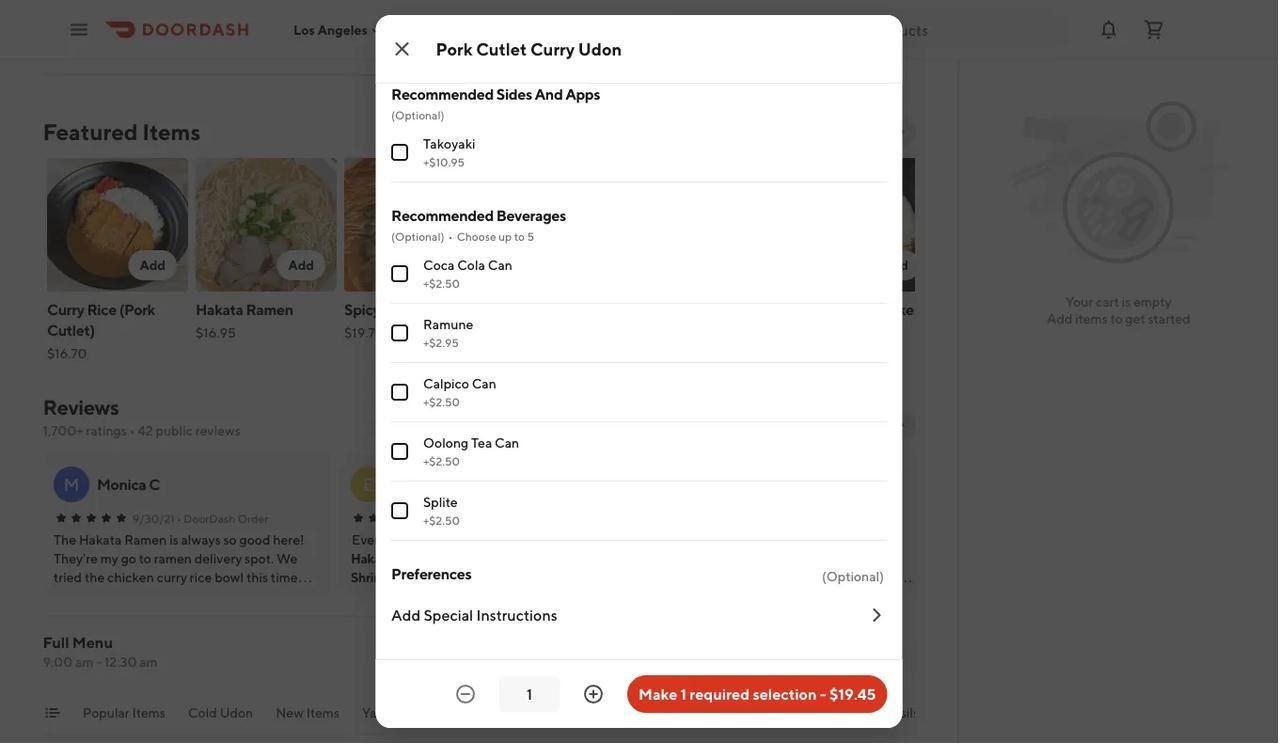 Task type: locate. For each thing, give the bounding box(es) containing it.
items inside heading
[[142, 118, 201, 145]]

+$2.50 down coca
[[423, 277, 460, 290]]

hakata inside spicy hakata ramen $19.70
[[383, 301, 430, 318]]

instructions
[[476, 606, 557, 624]]

0 vertical spatial beverages
[[496, 207, 566, 224]]

0 horizontal spatial beverages
[[496, 207, 566, 224]]

to inside "your cart is empty add items to get started"
[[1111, 311, 1123, 326]]

rice down current quantity is 1 number field
[[503, 705, 529, 721]]

sides inside recommended sides and apps (optional)
[[496, 85, 532, 103]]

0 horizontal spatial udon
[[219, 705, 253, 721]]

ratings
[[86, 423, 127, 438]]

+$10.95
[[423, 155, 464, 168]]

1 vertical spatial recommended
[[391, 207, 493, 224]]

beverages up "5"
[[496, 207, 566, 224]]

preferences
[[391, 565, 471, 583]]

add button up (chicken
[[871, 250, 920, 280]]

can inside coca cola can +$2.50
[[488, 257, 512, 273]]

rice
[[86, 301, 116, 318], [830, 301, 859, 318], [503, 705, 529, 721]]

make 1 required selection - $19.45 button
[[628, 676, 888, 713]]

1 horizontal spatial am
[[139, 654, 158, 670]]

recommended up takoyaki
[[391, 85, 493, 103]]

items
[[1076, 311, 1108, 326]]

ground chashu +$3.95
[[423, 15, 518, 47]]

and left utensils
[[845, 705, 868, 721]]

1 recommended from the top
[[391, 85, 493, 103]]

curry up karaage)
[[790, 301, 827, 318]]

2 vertical spatial pork
[[420, 570, 447, 585]]

0 vertical spatial recommended
[[391, 85, 493, 103]]

udon right cold
[[219, 705, 253, 721]]

am right 12:30
[[139, 654, 158, 670]]

p
[[431, 476, 441, 493]]

(optional)
[[391, 108, 444, 121], [391, 230, 444, 243], [822, 569, 884, 584]]

0 horizontal spatial $16.70
[[47, 346, 86, 361]]

1 horizontal spatial $16.70
[[790, 346, 830, 361]]

takoyaki
[[423, 136, 475, 151]]

cutlet down "5"
[[526, 301, 569, 318]]

ramen inside spicy hakata ramen $19.70
[[433, 301, 480, 318]]

items right featured
[[142, 118, 201, 145]]

rice inside curry rice (pork cutlet) $16.70
[[86, 301, 116, 318]]

0 horizontal spatial sides
[[496, 85, 532, 103]]

items for popular items
[[132, 705, 165, 721]]

hakata for hakata ramen shrimp and pork wonton
[[351, 551, 393, 566]]

cutlet inside pork cutlet curry udon $19.45
[[526, 301, 569, 318]]

0 horizontal spatial a
[[660, 474, 673, 494]]

yakitori button
[[362, 704, 407, 734]]

pork inside pork cutlet curry udon $19.45
[[493, 301, 523, 318]]

can for cola
[[488, 257, 512, 273]]

choose
[[456, 230, 496, 243]]

add up "hakata ramen $16.95"
[[288, 257, 314, 273]]

get
[[1126, 311, 1146, 326]]

0 horizontal spatial -
[[96, 654, 102, 670]]

2 horizontal spatial udon
[[578, 39, 622, 59]]

menu
[[72, 634, 113, 652]]

$16.70 inside curry rice (pork cutlet) $16.70
[[47, 346, 86, 361]]

1
[[681, 685, 687, 703]]

+$2.50 inside oolong tea can +$2.50
[[423, 454, 460, 468]]

1 vertical spatial to
[[1111, 311, 1123, 326]]

0 horizontal spatial to
[[514, 230, 525, 243]]

• left '42' on the left
[[129, 423, 135, 438]]

udon inside pork cutlet curry udon $19.45
[[493, 321, 530, 339]]

new
[[275, 705, 303, 721]]

ramen
[[246, 301, 293, 318], [433, 301, 480, 318], [701, 301, 748, 318], [395, 551, 437, 566]]

1 horizontal spatial -
[[820, 685, 827, 703]]

udon
[[578, 39, 622, 59], [493, 321, 530, 339], [219, 705, 253, 721]]

monica
[[97, 476, 147, 493]]

12:30
[[104, 654, 137, 670]]

curry inside curry rice (pork cutlet) $16.70
[[47, 301, 84, 318]]

and down hakata ramen button
[[395, 570, 417, 585]]

ground
[[423, 15, 469, 30]]

full menu 9:00 am - 12:30 am
[[43, 634, 158, 670]]

add down shrimp and pork wonton button
[[391, 606, 420, 624]]

curry inside pork cutlet curry udon $19.45
[[572, 301, 609, 318]]

0 horizontal spatial am
[[75, 654, 93, 670]]

cutlet
[[476, 39, 527, 59], [526, 301, 569, 318]]

1 vertical spatial pork
[[493, 301, 523, 318]]

2 $16.70 from the left
[[790, 346, 830, 361]]

make
[[639, 685, 678, 703]]

$16.70 for cutlet)
[[47, 346, 86, 361]]

ramen up +$2.95
[[433, 301, 480, 318]]

0 vertical spatial sides
[[496, 85, 532, 103]]

recommended inside recommended sides and apps (optional)
[[391, 85, 493, 103]]

los
[[294, 22, 315, 37]]

condiments and utensils button
[[769, 704, 919, 734]]

am down the menu
[[75, 654, 93, 670]]

cutlet down the chashu
[[476, 39, 527, 59]]

0 vertical spatial •
[[448, 230, 453, 243]]

ramen inside button
[[701, 301, 748, 318]]

pork for pork cutlet curry udon
[[436, 39, 473, 59]]

to
[[514, 230, 525, 243], [1111, 311, 1123, 326]]

curry up and
[[531, 39, 575, 59]]

ramen right satsuma
[[701, 301, 748, 318]]

tea
[[471, 435, 492, 451]]

2 horizontal spatial rice
[[830, 301, 859, 318]]

0 vertical spatial cutlet
[[476, 39, 527, 59]]

can right the 'cola' on the top of page
[[488, 257, 512, 273]]

2 am from the left
[[139, 654, 158, 670]]

calpico
[[423, 376, 469, 391]]

• for reviews
[[129, 423, 135, 438]]

can inside oolong tea can +$2.50
[[495, 435, 519, 451]]

yakitori
[[362, 705, 407, 721]]

- inside 'button'
[[820, 685, 827, 703]]

2 vertical spatial (optional)
[[822, 569, 884, 584]]

recommended for recommended beverages
[[391, 207, 493, 224]]

1 vertical spatial cutlet
[[526, 301, 569, 318]]

noodles button
[[430, 704, 480, 734]]

3 +$2.50 from the top
[[423, 454, 460, 468]]

pork inside dialog
[[436, 39, 473, 59]]

(optional) inside recommended sides and apps (optional)
[[391, 108, 444, 121]]

1 horizontal spatial to
[[1111, 311, 1123, 326]]

recommended sides and apps (optional)
[[391, 85, 600, 121]]

add button down choose
[[425, 250, 474, 280]]

ramune
[[423, 317, 473, 332]]

curry left satsuma
[[572, 301, 609, 318]]

curry inside curry rice (chicken karaage) $16.70
[[790, 301, 827, 318]]

4 add button from the left
[[871, 250, 920, 280]]

0 horizontal spatial •
[[129, 423, 135, 438]]

Item Search search field
[[645, 646, 901, 667]]

hakata up the shrimp
[[351, 551, 393, 566]]

+$2.50 down 'oolong'
[[423, 454, 460, 468]]

42
[[138, 423, 153, 438]]

udon for pork cutlet curry udon $19.45
[[493, 321, 530, 339]]

add button for hakata ramen
[[277, 250, 325, 280]]

0 horizontal spatial rice
[[86, 301, 116, 318]]

add left review
[[744, 417, 770, 433]]

can for tea
[[495, 435, 519, 451]]

1 add button from the left
[[128, 250, 176, 280]]

featured items heading
[[43, 117, 201, 147]]

add button up "hakata ramen $16.95"
[[277, 250, 325, 280]]

+$2.50 inside calpico can +$2.50
[[423, 395, 460, 408]]

•
[[448, 230, 453, 243], [129, 423, 135, 438], [177, 512, 182, 525]]

curry up cutlet)
[[47, 301, 84, 318]]

- inside full menu 9:00 am - 12:30 am
[[96, 654, 102, 670]]

items inside button
[[132, 705, 165, 721]]

ramen down the hakata ramen "image"
[[246, 301, 293, 318]]

and
[[395, 570, 417, 585], [845, 705, 868, 721]]

condiments and utensils
[[769, 705, 919, 721]]

+$2.95
[[423, 336, 459, 349]]

None checkbox
[[391, 23, 408, 40], [391, 144, 408, 161], [391, 265, 408, 282], [391, 384, 408, 401], [391, 443, 408, 460], [391, 23, 408, 40], [391, 144, 408, 161], [391, 265, 408, 282], [391, 384, 408, 401], [391, 443, 408, 460]]

9/30/21
[[133, 512, 175, 525]]

1 horizontal spatial and
[[845, 705, 868, 721]]

1 horizontal spatial udon
[[493, 321, 530, 339]]

+$2.50 down the splite
[[423, 514, 460, 527]]

add button up (pork
[[128, 250, 176, 280]]

2 add button from the left
[[277, 250, 325, 280]]

add review button
[[733, 410, 829, 440]]

1 vertical spatial sides
[[552, 705, 584, 721]]

- up condiments
[[820, 685, 827, 703]]

hakata for hakata ramen $16.95
[[195, 301, 243, 318]]

(optional) inside recommended beverages (optional) • choose up to 5
[[391, 230, 444, 243]]

recommended up choose
[[391, 207, 493, 224]]

- for 12:30
[[96, 654, 102, 670]]

1 vertical spatial and
[[845, 705, 868, 721]]

$16.70 down cutlet)
[[47, 346, 86, 361]]

your
[[1066, 294, 1094, 310]]

recommended sides and apps group
[[391, 84, 888, 183]]

reviews
[[196, 423, 241, 438]]

0 vertical spatial $19.45
[[493, 346, 533, 361]]

3 add button from the left
[[425, 250, 474, 280]]

udon inside dialog
[[578, 39, 622, 59]]

$19.45 up calpico can +$2.50 on the bottom left of page
[[493, 346, 533, 361]]

• inside recommended beverages (optional) • choose up to 5
[[448, 230, 453, 243]]

• left choose
[[448, 230, 453, 243]]

udon up apps
[[578, 39, 622, 59]]

1 vertical spatial can
[[472, 376, 496, 391]]

2 vertical spatial can
[[495, 435, 519, 451]]

next image
[[893, 418, 908, 433]]

hakata up $16.95
[[195, 301, 243, 318]]

1 vertical spatial udon
[[493, 321, 530, 339]]

cart
[[1096, 294, 1120, 310]]

0 horizontal spatial $19.45
[[493, 346, 533, 361]]

None checkbox
[[391, 325, 408, 342], [391, 502, 408, 519], [391, 325, 408, 342], [391, 502, 408, 519]]

$16.70
[[47, 346, 86, 361], [790, 346, 830, 361]]

1 vertical spatial $19.45
[[830, 685, 876, 703]]

add down your
[[1047, 311, 1073, 326]]

1 +$2.50 from the top
[[423, 277, 460, 290]]

rice left (pork
[[86, 301, 116, 318]]

0 items, open order cart image
[[1143, 18, 1166, 41]]

decrease quantity by 1 image
[[454, 683, 477, 706]]

0 horizontal spatial and
[[395, 570, 417, 585]]

2 vertical spatial •
[[177, 512, 182, 525]]

0 vertical spatial udon
[[578, 39, 622, 59]]

items right new
[[306, 705, 339, 721]]

udon right ramune +$2.95
[[493, 321, 530, 339]]

1 vertical spatial •
[[129, 423, 135, 438]]

rice up karaage)
[[830, 301, 859, 318]]

recommended for recommended sides and apps
[[391, 85, 493, 103]]

ramen inside the hakata ramen shrimp and pork wonton
[[395, 551, 437, 566]]

special
[[423, 606, 473, 624]]

1 vertical spatial (optional)
[[391, 230, 444, 243]]

2 recommended from the top
[[391, 207, 493, 224]]

1 horizontal spatial $19.45
[[830, 685, 876, 703]]

shrimp and pork wonton button
[[351, 568, 497, 587]]

curry rice (pork cutlet) $16.70
[[47, 301, 155, 361]]

ramen inside "hakata ramen $16.95"
[[246, 301, 293, 318]]

add
[[139, 257, 165, 273], [288, 257, 314, 273], [436, 257, 462, 273], [882, 257, 908, 273], [1047, 311, 1073, 326], [744, 417, 770, 433], [391, 606, 420, 624]]

- down the menu
[[96, 654, 102, 670]]

hakata inside "hakata ramen $16.95"
[[195, 301, 243, 318]]

can right calpico
[[472, 376, 496, 391]]

beverages down required
[[684, 705, 747, 721]]

2 +$2.50 from the top
[[423, 395, 460, 408]]

+$2.50 down calpico
[[423, 395, 460, 408]]

wonton
[[449, 570, 497, 585]]

monica c
[[97, 476, 160, 493]]

0 vertical spatial to
[[514, 230, 525, 243]]

cold
[[188, 705, 217, 721]]

items inside button
[[306, 705, 339, 721]]

featured items
[[43, 118, 201, 145]]

1 horizontal spatial beverages
[[684, 705, 747, 721]]

$16.70 inside curry rice (chicken karaage) $16.70
[[790, 346, 830, 361]]

1 $16.70 from the left
[[47, 346, 86, 361]]

0 vertical spatial and
[[395, 570, 417, 585]]

rice inside curry rice (chicken karaage) $16.70
[[830, 301, 859, 318]]

public
[[156, 423, 193, 438]]

ramen up shrimp and pork wonton button
[[395, 551, 437, 566]]

a right the angelica
[[753, 476, 764, 493]]

0 vertical spatial -
[[96, 654, 102, 670]]

• inside reviews 1,700+ ratings • 42 public reviews
[[129, 423, 135, 438]]

pork inside the hakata ramen shrimp and pork wonton
[[420, 570, 447, 585]]

$16.70 down karaage)
[[790, 346, 830, 361]]

sides right rice button
[[552, 705, 584, 721]]

0 vertical spatial pork
[[436, 39, 473, 59]]

popular
[[82, 705, 129, 721]]

cold udon button
[[188, 704, 253, 734]]

angelica a
[[692, 476, 764, 493]]

featured
[[43, 118, 138, 145]]

can
[[488, 257, 512, 273], [472, 376, 496, 391], [495, 435, 519, 451]]

add button for spicy hakata ramen
[[425, 250, 474, 280]]

cutlet)
[[47, 321, 94, 339]]

beverages button
[[684, 704, 747, 734]]

1 horizontal spatial •
[[177, 512, 182, 525]]

a
[[660, 474, 673, 494], [753, 476, 764, 493]]

new items button
[[275, 704, 339, 734]]

add up (chicken
[[882, 257, 908, 273]]

add review
[[744, 417, 818, 433]]

coca
[[423, 257, 454, 273]]

can inside calpico can +$2.50
[[472, 376, 496, 391]]

to left get
[[1111, 311, 1123, 326]]

sides
[[496, 85, 532, 103], [552, 705, 584, 721]]

sides left and
[[496, 85, 532, 103]]

cutlet inside dialog
[[476, 39, 527, 59]]

+$2.50
[[423, 277, 460, 290], [423, 395, 460, 408], [423, 454, 460, 468], [423, 514, 460, 527]]

$19.45 up condiments and utensils
[[830, 685, 876, 703]]

next button of carousel image
[[893, 124, 908, 139]]

rice for karaage)
[[830, 301, 859, 318]]

cutlet for pork cutlet curry udon $19.45
[[526, 301, 569, 318]]

can right tea on the bottom
[[495, 435, 519, 451]]

items right popular
[[132, 705, 165, 721]]

to inside recommended beverages (optional) • choose up to 5
[[514, 230, 525, 243]]

0 vertical spatial can
[[488, 257, 512, 273]]

1,700+
[[43, 423, 83, 438]]

hakata inside the hakata ramen shrimp and pork wonton
[[351, 551, 393, 566]]

0 vertical spatial (optional)
[[391, 108, 444, 121]]

pork down ground
[[436, 39, 473, 59]]

new items
[[275, 705, 339, 721]]

2 vertical spatial udon
[[219, 705, 253, 721]]

splite +$2.50
[[423, 494, 460, 527]]

add button
[[128, 250, 176, 280], [277, 250, 325, 280], [425, 250, 474, 280], [871, 250, 920, 280]]

pork left wonton
[[420, 570, 447, 585]]

to left "5"
[[514, 230, 525, 243]]

1 am from the left
[[75, 654, 93, 670]]

2 horizontal spatial •
[[448, 230, 453, 243]]

curry rice (chicken karaage) image
[[790, 158, 931, 292]]

• right 9/30/21
[[177, 512, 182, 525]]

add down choose
[[436, 257, 462, 273]]

angelica
[[692, 476, 750, 493]]

a left the angelica
[[660, 474, 673, 494]]

oolong
[[423, 435, 468, 451]]

make 1 required selection - $19.45
[[639, 685, 876, 703]]

karaage)
[[790, 321, 850, 339]]

pork down coca cola can +$2.50
[[493, 301, 523, 318]]

pork
[[436, 39, 473, 59], [493, 301, 523, 318], [420, 570, 447, 585]]

to for beverages
[[514, 230, 525, 243]]

(pork
[[119, 301, 155, 318]]

increase quantity by 1 image
[[582, 683, 605, 706]]

recommended inside recommended beverages (optional) • choose up to 5
[[391, 207, 493, 224]]

1 vertical spatial -
[[820, 685, 827, 703]]

hakata right spicy
[[383, 301, 430, 318]]



Task type: describe. For each thing, give the bounding box(es) containing it.
ramen for satsuma ramen
[[701, 301, 748, 318]]

curry rice (chicken karaage) $16.70
[[790, 301, 922, 361]]

udon for pork cutlet curry udon
[[578, 39, 622, 59]]

$19.45 inside pork cutlet curry udon $19.45
[[493, 346, 533, 361]]

and inside the hakata ramen shrimp and pork wonton
[[395, 570, 417, 585]]

satsuma
[[641, 301, 699, 318]]

add button for curry rice (chicken karaage)
[[871, 250, 920, 280]]

review
[[773, 417, 818, 433]]

• doordash order
[[177, 512, 269, 525]]

los angeles button
[[294, 22, 383, 37]]

sides button
[[552, 704, 584, 734]]

items for new items
[[306, 705, 339, 721]]

close pork cutlet curry udon image
[[391, 38, 414, 60]]

4 +$2.50 from the top
[[423, 514, 460, 527]]

1 vertical spatial beverages
[[684, 705, 747, 721]]

add button for curry rice (pork cutlet)
[[128, 250, 176, 280]]

1 horizontal spatial sides
[[552, 705, 584, 721]]

e
[[364, 474, 375, 494]]

ramune +$2.95
[[423, 317, 473, 349]]

ramen for hakata ramen shrimp and pork wonton
[[395, 551, 437, 566]]

cutlet for pork cutlet curry udon
[[476, 39, 527, 59]]

hakata ramen button
[[351, 549, 437, 568]]

add inside "your cart is empty add items to get started"
[[1047, 311, 1073, 326]]

noodles
[[430, 705, 480, 721]]

add special instructions
[[391, 606, 557, 624]]

$16.70 for karaage)
[[790, 346, 830, 361]]

spicy
[[344, 301, 380, 318]]

rice for cutlet)
[[86, 301, 116, 318]]

1 horizontal spatial a
[[753, 476, 764, 493]]

curry inside dialog
[[531, 39, 575, 59]]

add inside 'button'
[[391, 606, 420, 624]]

9/11/23
[[430, 512, 469, 525]]

+$3.95
[[423, 34, 459, 47]]

add special instructions button
[[391, 590, 888, 641]]

satsuma ramen button
[[637, 154, 786, 354]]

required
[[690, 685, 750, 703]]

add up (pork
[[139, 257, 165, 273]]

pork for pork cutlet curry udon $19.45
[[493, 301, 523, 318]]

rice button
[[503, 704, 529, 734]]

los angeles
[[294, 22, 368, 37]]

satsuma ramen
[[641, 301, 748, 318]]

pork cutlet curry udon
[[436, 39, 622, 59]]

recommended beverages group
[[391, 205, 888, 541]]

previous image
[[856, 418, 871, 433]]

spicy hakata ramen $19.70
[[344, 301, 480, 341]]

ramen for hakata ramen $16.95
[[246, 301, 293, 318]]

reviews
[[43, 395, 119, 420]]

your cart is empty add items to get started
[[1047, 294, 1191, 326]]

order
[[238, 512, 269, 525]]

satsuma ramen image
[[641, 158, 782, 292]]

c
[[149, 476, 160, 493]]

oolong tea can +$2.50
[[423, 435, 519, 468]]

cola
[[457, 257, 485, 273]]

$19.70
[[344, 325, 384, 341]]

curry rice (pork cutlet) image
[[47, 158, 188, 292]]

cold udon
[[188, 705, 253, 721]]

5
[[527, 230, 534, 243]]

hakata ramen shrimp and pork wonton
[[351, 551, 497, 585]]

m
[[64, 474, 80, 494]]

to for cart
[[1111, 311, 1123, 326]]

$19.45 inside make 1 required selection - $19.45 'button'
[[830, 685, 876, 703]]

angeles
[[318, 22, 368, 37]]

erika p
[[395, 476, 441, 493]]

hakata ramen image
[[195, 158, 336, 292]]

toppings button
[[607, 704, 661, 734]]

shrimp
[[351, 570, 393, 585]]

notification bell image
[[1098, 18, 1121, 41]]

empty
[[1134, 294, 1172, 310]]

popular items
[[82, 705, 165, 721]]

udon inside button
[[219, 705, 253, 721]]

started
[[1149, 311, 1191, 326]]

reviews 1,700+ ratings • 42 public reviews
[[43, 395, 241, 438]]

spicy hakata ramen image
[[344, 158, 485, 292]]

is
[[1122, 294, 1131, 310]]

recommended beverages (optional) • choose up to 5
[[391, 207, 566, 243]]

erika
[[395, 476, 429, 493]]

$16.95
[[195, 325, 235, 341]]

pork cutlet curry udon $19.45
[[493, 301, 609, 361]]

9:00
[[43, 654, 73, 670]]

reviews link
[[43, 395, 119, 420]]

popular items button
[[82, 704, 165, 734]]

• for recommended
[[448, 230, 453, 243]]

pork cutlet curry udon image
[[493, 158, 634, 292]]

open menu image
[[68, 18, 90, 41]]

items for featured items
[[142, 118, 201, 145]]

and inside button
[[845, 705, 868, 721]]

takoyaki +$10.95
[[423, 136, 475, 168]]

Current quantity is 1 number field
[[511, 684, 549, 705]]

doordash
[[184, 512, 236, 525]]

apps
[[565, 85, 600, 103]]

+$2.50 inside coca cola can +$2.50
[[423, 277, 460, 290]]

full
[[43, 634, 69, 652]]

1 horizontal spatial rice
[[503, 705, 529, 721]]

pork cutlet curry udon dialog
[[376, 0, 903, 728]]

(chicken
[[862, 301, 922, 318]]

- for $19.45
[[820, 685, 827, 703]]

up
[[498, 230, 512, 243]]

beverages inside recommended beverages (optional) • choose up to 5
[[496, 207, 566, 224]]



Task type: vqa. For each thing, say whether or not it's contained in the screenshot.


